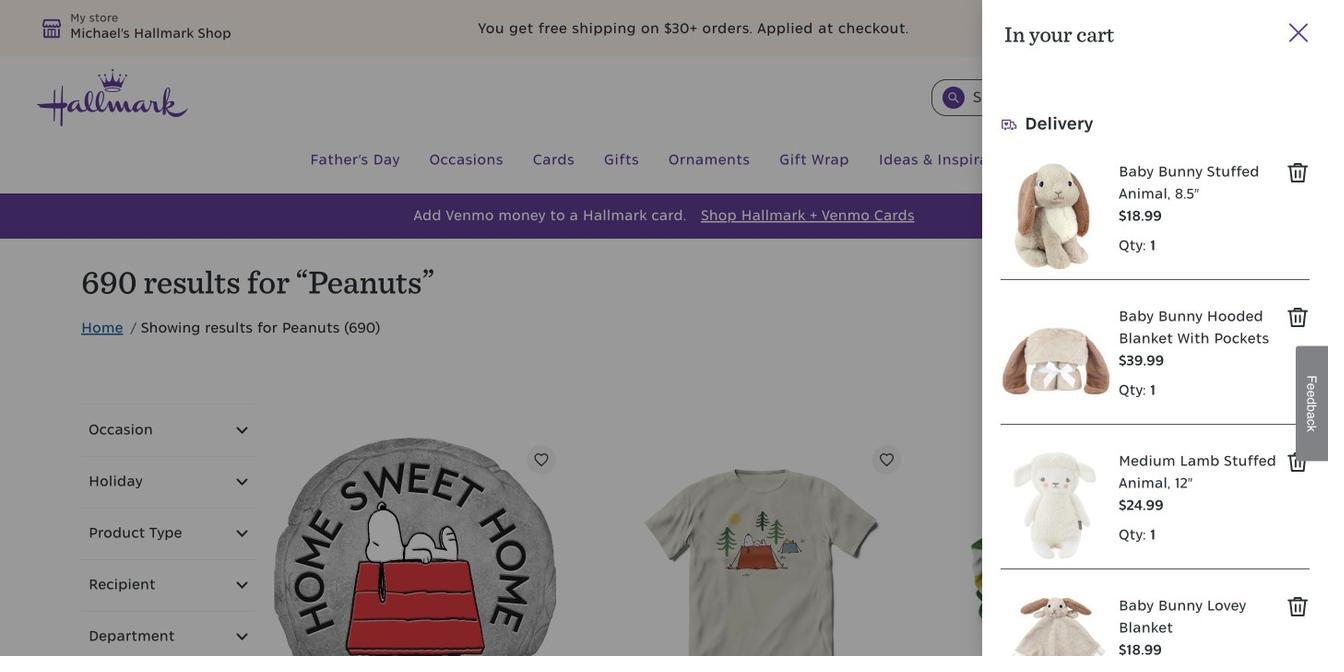 Task type: vqa. For each thing, say whether or not it's contained in the screenshot.
the Baby Bunny Stuffed Animal, 8.5", , large IMAGE
yes



Task type: locate. For each thing, give the bounding box(es) containing it.
department element
[[81, 612, 256, 657]]

2 vertical spatial remove image
[[1288, 597, 1309, 618]]

main menu. menu bar
[[37, 127, 1292, 194]]

status
[[81, 261, 1248, 300]]

1 vertical spatial remove image
[[1288, 307, 1309, 328]]

medium lamb stuffed animal, 12" element
[[1001, 451, 1310, 562]]

peanuts® beagle scouts picnic blanket with bag image
[[966, 438, 1248, 657]]

2 remove image from the top
[[1288, 307, 1309, 328]]

None search field
[[932, 79, 1142, 116]]

holiday element
[[81, 457, 256, 508]]

spoontiques peanuts home sweet home stepping stone, 9.6" image
[[275, 438, 556, 657]]

1 remove image from the top
[[1288, 162, 1309, 184]]

0 vertical spatial remove image
[[1288, 162, 1309, 184]]

recipient element
[[81, 560, 256, 612]]

remove image for the baby bunny stuffed animal, 8.5" 'element'
[[1288, 162, 1309, 184]]

medium lamb stuffed animal, 12", , large image
[[1001, 451, 1112, 562]]

3 remove image from the top
[[1288, 597, 1309, 618]]

baby bunny hooded blanket with pockets element
[[1001, 306, 1310, 417]]

remove image inside baby bunny hooded blanket with pockets element
[[1288, 307, 1309, 328]]

remove image inside baby bunny lovey blanket element
[[1288, 597, 1309, 618]]

baby bunny lovey blanket element
[[1001, 596, 1310, 657]]

remove image for baby bunny lovey blanket element
[[1288, 597, 1309, 618]]

product type element
[[81, 508, 256, 560]]

baby bunny hooded blanket with pockets, , large image
[[1001, 306, 1112, 417]]

baby bunny lovey blanket, , large image
[[1001, 596, 1112, 657]]

remove image
[[1288, 162, 1309, 184], [1288, 307, 1309, 328], [1288, 597, 1309, 618]]

close minicart dialog image
[[1289, 23, 1309, 43]]

remove image inside the baby bunny stuffed animal, 8.5" 'element'
[[1288, 162, 1309, 184]]

remove image
[[1288, 452, 1309, 473]]



Task type: describe. For each thing, give the bounding box(es) containing it.
search image
[[949, 92, 960, 103]]

baby bunny stuffed animal, 8.5", , large image
[[1001, 161, 1112, 272]]

baby bunny stuffed animal, 8.5" element
[[1001, 161, 1310, 272]]

remove image for baby bunny hooded blanket with pockets element
[[1288, 307, 1309, 328]]

occasion element
[[81, 405, 256, 457]]

hallmark logo image
[[37, 69, 188, 126]]

brief insanity peanuts beagle scouts snoopy camping t-shirt image
[[620, 438, 902, 657]]



